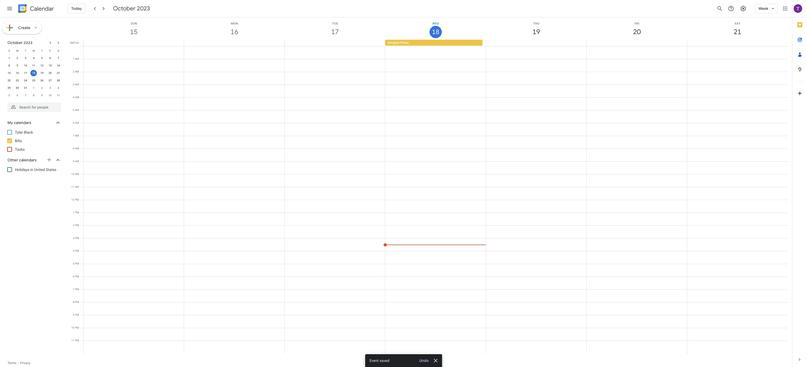 Task type: vqa. For each thing, say whether or not it's contained in the screenshot.


Task type: describe. For each thing, give the bounding box(es) containing it.
25 element
[[31, 77, 37, 84]]

15 element
[[6, 70, 12, 76]]

8 am
[[73, 147, 79, 150]]

thu 19
[[532, 22, 540, 36]]

today button
[[68, 2, 85, 15]]

tyler black
[[15, 130, 33, 134]]

other calendars
[[7, 158, 37, 162]]

11 pm
[[71, 339, 79, 342]]

week button
[[755, 2, 778, 15]]

0 vertical spatial october 2023
[[113, 5, 150, 12]]

21 element
[[55, 70, 62, 76]]

november 3 element
[[47, 85, 53, 91]]

pm for 1 pm
[[75, 211, 79, 214]]

event saved
[[369, 359, 389, 363]]

in
[[30, 168, 33, 172]]

states
[[46, 168, 56, 172]]

29
[[8, 86, 11, 89]]

w
[[33, 49, 35, 52]]

12 for 12
[[40, 64, 43, 67]]

13
[[49, 64, 52, 67]]

united
[[34, 168, 45, 172]]

11 am
[[71, 185, 79, 188]]

week
[[759, 6, 768, 11]]

16 inside row
[[16, 72, 19, 74]]

6 pm
[[73, 275, 79, 278]]

other calendars button
[[1, 156, 66, 164]]

28
[[57, 79, 60, 82]]

18 link
[[430, 26, 442, 38]]

grid containing 15
[[68, 17, 792, 367]]

15 inside the 15 element
[[8, 72, 11, 74]]

17 link
[[329, 26, 341, 38]]

4 pm
[[73, 249, 79, 252]]

undo button
[[417, 358, 431, 363]]

18, today element
[[31, 70, 37, 76]]

2 for november 2 element
[[41, 86, 43, 89]]

main drawer image
[[6, 5, 13, 12]]

8 pm
[[73, 301, 79, 304]]

1 for november 1 element
[[33, 86, 34, 89]]

calendar
[[30, 5, 54, 12]]

terms – privacy
[[7, 361, 30, 365]]

21 link
[[731, 26, 744, 38]]

my calendars
[[7, 120, 31, 125]]

23
[[16, 79, 19, 82]]

sat 21
[[733, 22, 741, 36]]

16 element
[[14, 70, 21, 76]]

7 for november 7 element
[[25, 94, 26, 97]]

3 am
[[73, 83, 79, 86]]

pm for 8 pm
[[75, 301, 79, 304]]

row containing 22
[[5, 77, 62, 84]]

undo
[[419, 358, 429, 363]]

4 am
[[73, 96, 79, 99]]

15 link
[[128, 26, 140, 38]]

16 inside mon 16
[[230, 27, 238, 36]]

10 for 10 element
[[24, 64, 27, 67]]

mon 16
[[230, 22, 238, 36]]

17 inside row
[[24, 72, 27, 74]]

privacy link
[[20, 361, 30, 365]]

amazon
[[388, 41, 399, 45]]

26
[[40, 79, 43, 82]]

my
[[7, 120, 13, 125]]

my calendars list
[[1, 128, 66, 154]]

pm for 10 pm
[[75, 326, 79, 329]]

november 5 element
[[6, 92, 12, 99]]

3 for november 3 element
[[49, 86, 51, 89]]

fri 20
[[633, 22, 640, 36]]

pm for 3 pm
[[75, 237, 79, 240]]

11 for 11 pm
[[71, 339, 74, 342]]

november 8 element
[[31, 92, 37, 99]]

18 inside cell
[[32, 72, 35, 74]]

30
[[16, 86, 19, 89]]

terms
[[7, 361, 16, 365]]

november 11 element
[[55, 92, 62, 99]]

black
[[24, 130, 33, 134]]

17 element
[[22, 70, 29, 76]]

2 t from the left
[[41, 49, 43, 52]]

28 element
[[55, 77, 62, 84]]

am for 6 am
[[75, 121, 79, 124]]

november 9 element
[[39, 92, 45, 99]]

9 for 9 am
[[73, 160, 74, 163]]

12 element
[[39, 62, 45, 69]]

5 for november 5 element
[[8, 94, 10, 97]]

2 s from the left
[[58, 49, 59, 52]]

5 am
[[73, 109, 79, 112]]

10 for 10 am
[[71, 173, 74, 176]]

7 am
[[73, 134, 79, 137]]

am for 5 am
[[75, 109, 79, 112]]

2 pm
[[73, 224, 79, 227]]

16 link
[[228, 26, 241, 38]]

10 pm
[[71, 326, 79, 329]]

2 for 2 pm
[[73, 224, 74, 227]]

6 for 6 am
[[73, 121, 74, 124]]

fri
[[635, 22, 640, 25]]

am for 4 am
[[75, 96, 79, 99]]

15 inside grid
[[130, 27, 137, 36]]

19 link
[[530, 26, 542, 38]]

20 inside 'grid'
[[49, 72, 52, 74]]

31
[[24, 86, 27, 89]]

am for 1 am
[[75, 57, 79, 60]]

sat
[[735, 22, 741, 25]]

–
[[17, 361, 19, 365]]

wed
[[432, 22, 439, 25]]

thu
[[533, 22, 540, 25]]

24
[[24, 79, 27, 82]]

row group containing 1
[[5, 54, 62, 99]]

1 t from the left
[[25, 49, 26, 52]]

today
[[71, 6, 82, 11]]

row containing 1
[[5, 54, 62, 62]]

0 vertical spatial october
[[113, 5, 136, 12]]

11 for 11 am
[[71, 185, 74, 188]]

pm for 5 pm
[[75, 262, 79, 265]]

3 pm
[[73, 237, 79, 240]]

12 pm
[[71, 198, 79, 201]]

1 for 1 am
[[73, 57, 74, 60]]

9 for november 9 element on the top left
[[41, 94, 43, 97]]

holidays in united states
[[15, 168, 56, 172]]

create
[[18, 25, 30, 30]]

pm for 2 pm
[[75, 224, 79, 227]]

prime
[[400, 41, 409, 45]]

f
[[49, 49, 51, 52]]

pm for 4 pm
[[75, 249, 79, 252]]

tasks
[[15, 147, 25, 152]]

1 pm
[[73, 211, 79, 214]]

26 element
[[39, 77, 45, 84]]

1 s from the left
[[8, 49, 10, 52]]

2 am
[[73, 70, 79, 73]]

am for 8 am
[[75, 147, 79, 150]]

0 horizontal spatial october
[[7, 40, 23, 45]]

12 for 12 pm
[[71, 198, 74, 201]]

7 for 7 pm
[[73, 288, 74, 291]]

am for 10 am
[[75, 173, 79, 176]]

1 vertical spatial october 2023
[[7, 40, 32, 45]]

bills
[[15, 139, 22, 143]]



Task type: locate. For each thing, give the bounding box(es) containing it.
19 down thu
[[532, 27, 540, 36]]

0 horizontal spatial 18
[[32, 72, 35, 74]]

05
[[76, 41, 79, 44]]

5 down "29" element at top
[[8, 94, 10, 97]]

1 vertical spatial 19
[[40, 72, 43, 74]]

3 up 10 element
[[25, 57, 26, 60]]

terms link
[[7, 361, 16, 365]]

0 horizontal spatial 2023
[[24, 40, 32, 45]]

1 pm from the top
[[75, 198, 79, 201]]

october 2023 up the m
[[7, 40, 32, 45]]

1 up the 2 am
[[73, 57, 74, 60]]

0 horizontal spatial 16
[[16, 72, 19, 74]]

am up the 3 am
[[75, 70, 79, 73]]

2 down 1 pm
[[73, 224, 74, 227]]

pm for 11 pm
[[75, 339, 79, 342]]

10 for november 10 element
[[49, 94, 52, 97]]

november 10 element
[[47, 92, 53, 99]]

november 6 element
[[14, 92, 21, 99]]

18 down 11 element
[[32, 72, 35, 74]]

17 down 10 element
[[24, 72, 27, 74]]

wed 18
[[432, 22, 439, 36]]

0 horizontal spatial 17
[[24, 72, 27, 74]]

november 1 element
[[31, 85, 37, 91]]

9 for 9 pm
[[73, 314, 74, 316]]

1 horizontal spatial 2023
[[137, 5, 150, 12]]

pm down the "8 pm"
[[75, 314, 79, 316]]

10 for 10 pm
[[71, 326, 74, 329]]

m
[[16, 49, 19, 52]]

22 element
[[6, 77, 12, 84]]

calendars inside "dropdown button"
[[19, 158, 37, 162]]

10 up 11 am
[[71, 173, 74, 176]]

am up 9 am
[[75, 147, 79, 150]]

6 down f
[[49, 57, 51, 60]]

pm up the 3 pm
[[75, 224, 79, 227]]

t
[[25, 49, 26, 52], [41, 49, 43, 52]]

8 up the 15 element
[[8, 64, 10, 67]]

11 pm from the top
[[75, 326, 79, 329]]

amazon prime button
[[385, 40, 483, 46]]

settings menu image
[[740, 5, 747, 12]]

0 horizontal spatial 20
[[49, 72, 52, 74]]

18 down wed
[[432, 28, 439, 36]]

11 element
[[31, 62, 37, 69]]

18
[[432, 28, 439, 36], [32, 72, 35, 74]]

1 vertical spatial 16
[[16, 72, 19, 74]]

3
[[25, 57, 26, 60], [73, 83, 74, 86], [49, 86, 51, 89], [73, 237, 74, 240]]

8 up 9 pm
[[73, 301, 74, 304]]

10 am from the top
[[75, 173, 79, 176]]

s left the m
[[8, 49, 10, 52]]

2023
[[137, 5, 150, 12], [24, 40, 32, 45]]

19
[[532, 27, 540, 36], [40, 72, 43, 74]]

10 am
[[71, 173, 79, 176]]

tue
[[332, 22, 338, 25]]

5 pm
[[73, 262, 79, 265]]

0 vertical spatial 2023
[[137, 5, 150, 12]]

am down the 3 am
[[75, 96, 79, 99]]

7 pm
[[73, 288, 79, 291]]

4 for 4 pm
[[73, 249, 74, 252]]

am for 7 am
[[75, 134, 79, 137]]

14 element
[[55, 62, 62, 69]]

9
[[17, 64, 18, 67], [41, 94, 43, 97], [73, 160, 74, 163], [73, 314, 74, 316]]

calendar heading
[[29, 5, 54, 12]]

7 up 14
[[58, 57, 59, 60]]

tyler
[[15, 130, 23, 134]]

1 horizontal spatial october 2023
[[113, 5, 150, 12]]

2 am from the top
[[75, 70, 79, 73]]

november 7 element
[[22, 92, 29, 99]]

0 vertical spatial 21
[[733, 27, 741, 36]]

calendars for other calendars
[[19, 158, 37, 162]]

calendars for my calendars
[[14, 120, 31, 125]]

1 inside november 1 element
[[33, 86, 34, 89]]

1 horizontal spatial 15
[[130, 27, 137, 36]]

pm up "2 pm" in the left of the page
[[75, 211, 79, 214]]

october 2023 grid
[[5, 47, 62, 99]]

1 horizontal spatial october
[[113, 5, 136, 12]]

5 down 4 pm
[[73, 262, 74, 265]]

pm down "10 pm"
[[75, 339, 79, 342]]

0 horizontal spatial 12
[[40, 64, 43, 67]]

7
[[58, 57, 59, 60], [25, 94, 26, 97], [73, 134, 74, 137], [73, 288, 74, 291]]

2 up the 3 am
[[73, 70, 74, 73]]

1 horizontal spatial 21
[[733, 27, 741, 36]]

9 inside november 9 element
[[41, 94, 43, 97]]

9 pm from the top
[[75, 301, 79, 304]]

27
[[49, 79, 52, 82]]

my calendars button
[[1, 118, 66, 127]]

7 for 7 am
[[73, 134, 74, 137]]

0 horizontal spatial 21
[[57, 72, 60, 74]]

1 horizontal spatial t
[[41, 49, 43, 52]]

1 vertical spatial calendars
[[19, 158, 37, 162]]

1 vertical spatial 21
[[57, 72, 60, 74]]

row containing 8
[[5, 62, 62, 69]]

t left w
[[25, 49, 26, 52]]

16 up 23
[[16, 72, 19, 74]]

pm up 1 pm
[[75, 198, 79, 201]]

0 vertical spatial 16
[[230, 27, 238, 36]]

sun 15
[[130, 22, 137, 36]]

add other calendars image
[[46, 157, 52, 162]]

calendars inside dropdown button
[[14, 120, 31, 125]]

12 down 11 am
[[71, 198, 74, 201]]

november 4 element
[[55, 85, 62, 91]]

am for 3 am
[[75, 83, 79, 86]]

4 am from the top
[[75, 96, 79, 99]]

3 for 3 pm
[[73, 237, 74, 240]]

pm down the 3 pm
[[75, 249, 79, 252]]

5 am from the top
[[75, 109, 79, 112]]

8
[[8, 64, 10, 67], [33, 94, 34, 97], [73, 147, 74, 150], [73, 301, 74, 304]]

9 am from the top
[[75, 160, 79, 163]]

2 down the m
[[17, 57, 18, 60]]

october 2023 up sun on the top
[[113, 5, 150, 12]]

21 inside row
[[57, 72, 60, 74]]

0 vertical spatial 12
[[40, 64, 43, 67]]

tab list
[[792, 17, 807, 352]]

5 up 12 'element'
[[41, 57, 43, 60]]

sun
[[131, 22, 137, 25]]

pm for 9 pm
[[75, 314, 79, 316]]

create button
[[2, 21, 42, 34]]

row containing s
[[5, 47, 62, 54]]

november 2 element
[[39, 85, 45, 91]]

5 pm from the top
[[75, 249, 79, 252]]

9 up "10 pm"
[[73, 314, 74, 316]]

18 cell
[[30, 69, 38, 77]]

other
[[7, 158, 18, 162]]

0 vertical spatial 19
[[532, 27, 540, 36]]

8 down november 1 element
[[33, 94, 34, 97]]

30 element
[[14, 85, 21, 91]]

5 inside november 5 element
[[8, 94, 10, 97]]

pm down "2 pm" in the left of the page
[[75, 237, 79, 240]]

18 inside wed 18
[[432, 28, 439, 36]]

25
[[32, 79, 35, 82]]

am for 9 am
[[75, 160, 79, 163]]

2023 up sun on the top
[[137, 5, 150, 12]]

2 down 26 element
[[41, 86, 43, 89]]

None search field
[[0, 100, 66, 112]]

1 horizontal spatial 16
[[230, 27, 238, 36]]

5 for 5 pm
[[73, 262, 74, 265]]

27 element
[[47, 77, 53, 84]]

0 vertical spatial 15
[[130, 27, 137, 36]]

pm for 6 pm
[[75, 275, 79, 278]]

6 pm from the top
[[75, 262, 79, 265]]

17 inside grid
[[331, 27, 339, 36]]

gmt-05
[[70, 41, 79, 44]]

pm down 4 pm
[[75, 262, 79, 265]]

0 vertical spatial 17
[[331, 27, 339, 36]]

0 horizontal spatial t
[[25, 49, 26, 52]]

9 down november 2 element
[[41, 94, 43, 97]]

17 down tue
[[331, 27, 339, 36]]

12 pm from the top
[[75, 339, 79, 342]]

1 down 25 element at the top
[[33, 86, 34, 89]]

6 am
[[73, 121, 79, 124]]

6
[[49, 57, 51, 60], [17, 94, 18, 97], [73, 121, 74, 124], [73, 275, 74, 278]]

am for 11 am
[[75, 185, 79, 188]]

8 up 9 am
[[73, 147, 74, 150]]

1 vertical spatial 17
[[24, 72, 27, 74]]

7 down 6 am
[[73, 134, 74, 137]]

21
[[733, 27, 741, 36], [57, 72, 60, 74]]

row containing 29
[[5, 84, 62, 92]]

14
[[57, 64, 60, 67]]

1 vertical spatial 2023
[[24, 40, 32, 45]]

4 for november 4 element
[[58, 86, 59, 89]]

4 down the 3 pm
[[73, 249, 74, 252]]

1 vertical spatial 15
[[8, 72, 11, 74]]

4 pm from the top
[[75, 237, 79, 240]]

11 down november 4 element
[[57, 94, 60, 97]]

1 down 12 pm
[[73, 211, 74, 214]]

pm down 9 pm
[[75, 326, 79, 329]]

6 for november 6 "element"
[[17, 94, 18, 97]]

20 element
[[47, 70, 53, 76]]

6 up 7 pm
[[73, 275, 74, 278]]

1 horizontal spatial 17
[[331, 27, 339, 36]]

21 down 14 element at left
[[57, 72, 60, 74]]

5 up 6 am
[[73, 109, 74, 112]]

october up sun on the top
[[113, 5, 136, 12]]

row
[[81, 46, 788, 354], [5, 47, 62, 54], [5, 54, 62, 62], [5, 62, 62, 69], [5, 69, 62, 77], [5, 77, 62, 84], [5, 84, 62, 92], [5, 92, 62, 99]]

pm up 7 pm
[[75, 275, 79, 278]]

17
[[331, 27, 339, 36], [24, 72, 27, 74]]

october up the m
[[7, 40, 23, 45]]

2 for 2 am
[[73, 70, 74, 73]]

am up 6 am
[[75, 109, 79, 112]]

row group
[[5, 54, 62, 99]]

am up 12 pm
[[75, 185, 79, 188]]

8 pm from the top
[[75, 288, 79, 291]]

amazon prime row
[[81, 40, 792, 46]]

am down 8 am
[[75, 160, 79, 163]]

6 am from the top
[[75, 121, 79, 124]]

tue 17
[[331, 22, 339, 36]]

s right f
[[58, 49, 59, 52]]

row containing 15
[[5, 69, 62, 77]]

amazon prime
[[388, 41, 409, 45]]

15 up 22
[[8, 72, 11, 74]]

1 vertical spatial october
[[7, 40, 23, 45]]

3 pm from the top
[[75, 224, 79, 227]]

4 down w
[[33, 57, 34, 60]]

mon
[[231, 22, 238, 25]]

6 down 30 'element'
[[17, 94, 18, 97]]

7 down 6 pm
[[73, 288, 74, 291]]

12 up 19 element
[[40, 64, 43, 67]]

31 element
[[22, 85, 29, 91]]

1 horizontal spatial 12
[[71, 198, 74, 201]]

am for 2 am
[[75, 70, 79, 73]]

saved
[[379, 359, 389, 363]]

2023 down create
[[24, 40, 32, 45]]

12 inside 12 'element'
[[40, 64, 43, 67]]

29 element
[[6, 85, 12, 91]]

19 element
[[39, 70, 45, 76]]

20
[[633, 27, 640, 36], [49, 72, 52, 74]]

1 horizontal spatial 20
[[633, 27, 640, 36]]

10 up 11 pm
[[71, 326, 74, 329]]

1 horizontal spatial 19
[[532, 27, 540, 36]]

t left f
[[41, 49, 43, 52]]

9 up 10 am
[[73, 160, 74, 163]]

11 down 10 am
[[71, 185, 74, 188]]

calendar element
[[17, 3, 54, 15]]

20 down fri
[[633, 27, 640, 36]]

am
[[75, 57, 79, 60], [75, 70, 79, 73], [75, 83, 79, 86], [75, 96, 79, 99], [75, 109, 79, 112], [75, 121, 79, 124], [75, 134, 79, 137], [75, 147, 79, 150], [75, 160, 79, 163], [75, 173, 79, 176], [75, 185, 79, 188]]

9 am
[[73, 160, 79, 163]]

19 down 12 'element'
[[40, 72, 43, 74]]

20 down 13 element
[[49, 72, 52, 74]]

am down 5 am on the left of page
[[75, 121, 79, 124]]

1 vertical spatial 18
[[32, 72, 35, 74]]

6 for 6 pm
[[73, 275, 74, 278]]

7 pm from the top
[[75, 275, 79, 278]]

16
[[230, 27, 238, 36], [16, 72, 19, 74]]

8 inside "element"
[[33, 94, 34, 97]]

8 am from the top
[[75, 147, 79, 150]]

october
[[113, 5, 136, 12], [7, 40, 23, 45]]

3 for 3 am
[[73, 83, 74, 86]]

pm for 7 pm
[[75, 288, 79, 291]]

9 up 16 element
[[17, 64, 18, 67]]

am down 9 am
[[75, 173, 79, 176]]

1 horizontal spatial s
[[58, 49, 59, 52]]

4 down 28 element
[[58, 86, 59, 89]]

pm for 12 pm
[[75, 198, 79, 201]]

holidays
[[15, 168, 29, 172]]

pm
[[75, 198, 79, 201], [75, 211, 79, 214], [75, 224, 79, 227], [75, 237, 79, 240], [75, 249, 79, 252], [75, 262, 79, 265], [75, 275, 79, 278], [75, 288, 79, 291], [75, 301, 79, 304], [75, 314, 79, 316], [75, 326, 79, 329], [75, 339, 79, 342]]

15 down sun on the top
[[130, 27, 137, 36]]

11 up 18, today element
[[32, 64, 35, 67]]

s
[[8, 49, 10, 52], [58, 49, 59, 52]]

1 up the 15 element
[[8, 57, 10, 60]]

16 down mon
[[230, 27, 238, 36]]

22
[[8, 79, 11, 82]]

19 inside row
[[40, 72, 43, 74]]

6 down 5 am on the left of page
[[73, 121, 74, 124]]

10 up 17 element
[[24, 64, 27, 67]]

8 for 8 am
[[73, 147, 74, 150]]

5 for 5 am
[[73, 109, 74, 112]]

8 for 8 pm
[[73, 301, 74, 304]]

1 vertical spatial 20
[[49, 72, 52, 74]]

3 down the 2 am
[[73, 83, 74, 86]]

event
[[369, 359, 379, 363]]

4 down the 3 am
[[73, 96, 74, 99]]

24 element
[[22, 77, 29, 84]]

1 am from the top
[[75, 57, 79, 60]]

23 element
[[14, 77, 21, 84]]

11 for 11 element
[[32, 64, 35, 67]]

11 for november 11 element
[[57, 94, 60, 97]]

0 horizontal spatial october 2023
[[7, 40, 32, 45]]

11
[[32, 64, 35, 67], [57, 94, 60, 97], [71, 185, 74, 188], [71, 339, 74, 342]]

am down 6 am
[[75, 134, 79, 137]]

8 for november 8 "element"
[[33, 94, 34, 97]]

1 for 1 pm
[[73, 211, 74, 214]]

0 horizontal spatial 19
[[40, 72, 43, 74]]

calendars up in
[[19, 158, 37, 162]]

6 inside november 6 "element"
[[17, 94, 18, 97]]

am down the 2 am
[[75, 83, 79, 86]]

0 horizontal spatial 15
[[8, 72, 11, 74]]

gmt-
[[70, 41, 76, 44]]

21 down sat at the right of the page
[[733, 27, 741, 36]]

pm down 7 pm
[[75, 301, 79, 304]]

0 vertical spatial calendars
[[14, 120, 31, 125]]

20 link
[[631, 26, 643, 38]]

Search for people text field
[[11, 102, 58, 112]]

privacy
[[20, 361, 30, 365]]

am up the 2 am
[[75, 57, 79, 60]]

3 am from the top
[[75, 83, 79, 86]]

10 element
[[22, 62, 29, 69]]

cell
[[84, 40, 184, 46], [184, 40, 285, 46], [285, 40, 385, 46], [486, 40, 586, 46], [586, 40, 687, 46], [84, 46, 184, 354], [184, 46, 285, 354], [285, 46, 385, 354], [384, 46, 486, 354], [486, 46, 587, 354], [587, 46, 687, 354], [687, 46, 788, 354]]

7 am from the top
[[75, 134, 79, 137]]

calendars up tyler black at top left
[[14, 120, 31, 125]]

1 horizontal spatial 18
[[432, 28, 439, 36]]

11 am from the top
[[75, 185, 79, 188]]

7 down 31 element on the top of page
[[25, 94, 26, 97]]

4 for 4 am
[[73, 96, 74, 99]]

3 down 27 element
[[49, 86, 51, 89]]

row containing 5
[[5, 92, 62, 99]]

1 vertical spatial 12
[[71, 198, 74, 201]]

9 pm
[[73, 314, 79, 316]]

2 pm from the top
[[75, 211, 79, 214]]

3 down "2 pm" in the left of the page
[[73, 237, 74, 240]]

13 element
[[47, 62, 53, 69]]

0 vertical spatial 20
[[633, 27, 640, 36]]

1 am
[[73, 57, 79, 60]]

grid
[[68, 17, 792, 367]]

11 down "10 pm"
[[71, 339, 74, 342]]

10 pm from the top
[[75, 314, 79, 316]]

0 horizontal spatial s
[[8, 49, 10, 52]]

0 vertical spatial 18
[[432, 28, 439, 36]]

pm down 6 pm
[[75, 288, 79, 291]]

10 down november 3 element
[[49, 94, 52, 97]]



